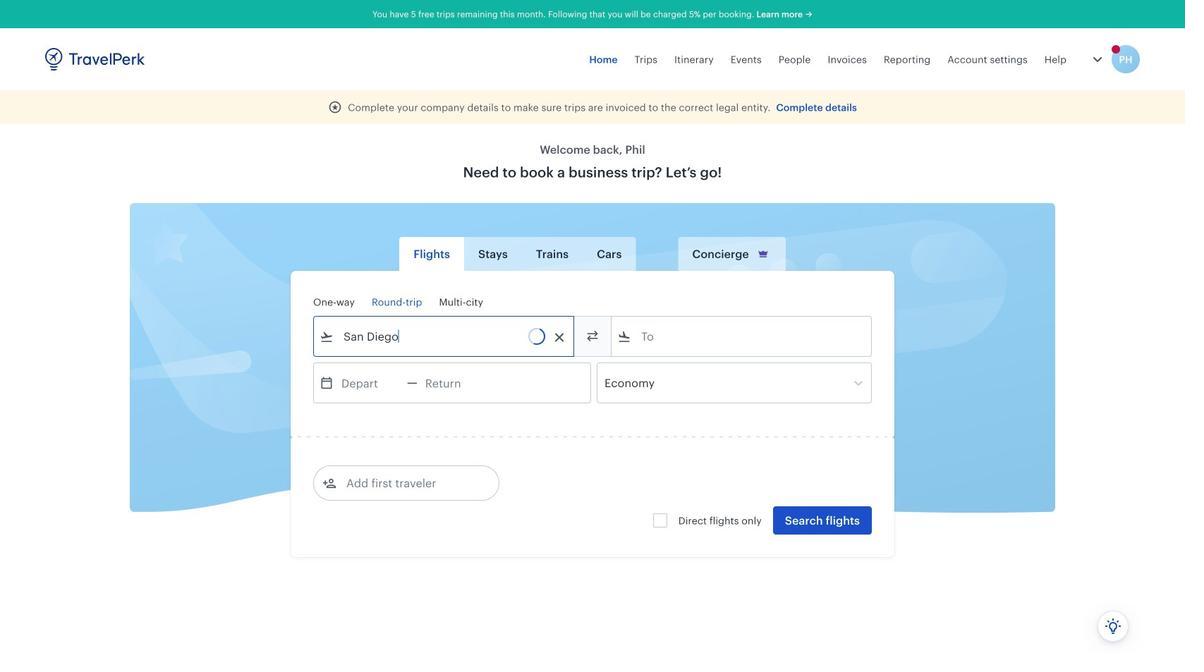 Task type: vqa. For each thing, say whether or not it's contained in the screenshot.
Move Forward To Switch To The Next Month. image
no



Task type: describe. For each thing, give the bounding box(es) containing it.
To search field
[[631, 325, 853, 348]]

From search field
[[334, 325, 555, 348]]



Task type: locate. For each thing, give the bounding box(es) containing it.
Add first traveler search field
[[336, 472, 483, 494]]

Depart text field
[[334, 363, 407, 403]]

Return text field
[[417, 363, 491, 403]]



